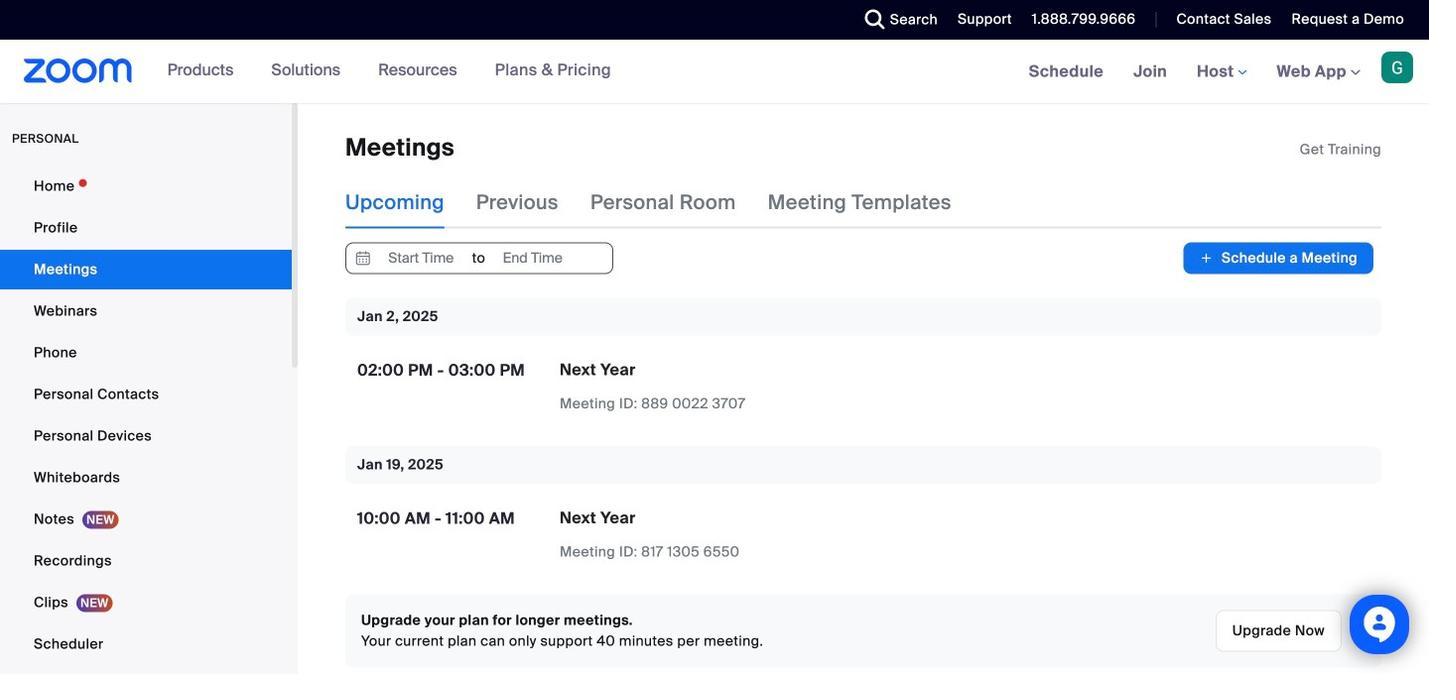 Task type: locate. For each thing, give the bounding box(es) containing it.
application
[[1300, 140, 1382, 160], [560, 360, 907, 415], [560, 508, 907, 563]]

2 next year element from the top
[[560, 508, 636, 529]]

1 vertical spatial application
[[560, 360, 907, 415]]

0 vertical spatial next year element
[[560, 360, 636, 381]]

personal menu menu
[[0, 167, 292, 675]]

add image
[[1199, 249, 1214, 268]]

1 vertical spatial next year element
[[560, 508, 636, 529]]

banner
[[0, 40, 1429, 105]]

product information navigation
[[152, 40, 626, 103]]

2 vertical spatial application
[[560, 508, 907, 563]]

next year element
[[560, 360, 636, 381], [560, 508, 636, 529]]

date image
[[351, 244, 375, 273]]



Task type: describe. For each thing, give the bounding box(es) containing it.
0 vertical spatial application
[[1300, 140, 1382, 160]]

zoom logo image
[[24, 59, 133, 83]]

meetings navigation
[[1014, 40, 1429, 105]]

1 next year element from the top
[[560, 360, 636, 381]]

tabs of meeting tab list
[[345, 177, 983, 229]]

profile picture image
[[1382, 52, 1413, 83]]

Date Range Picker Start field
[[375, 244, 467, 273]]

Date Range Picker End field
[[487, 244, 579, 273]]



Task type: vqa. For each thing, say whether or not it's contained in the screenshot.
main content
no



